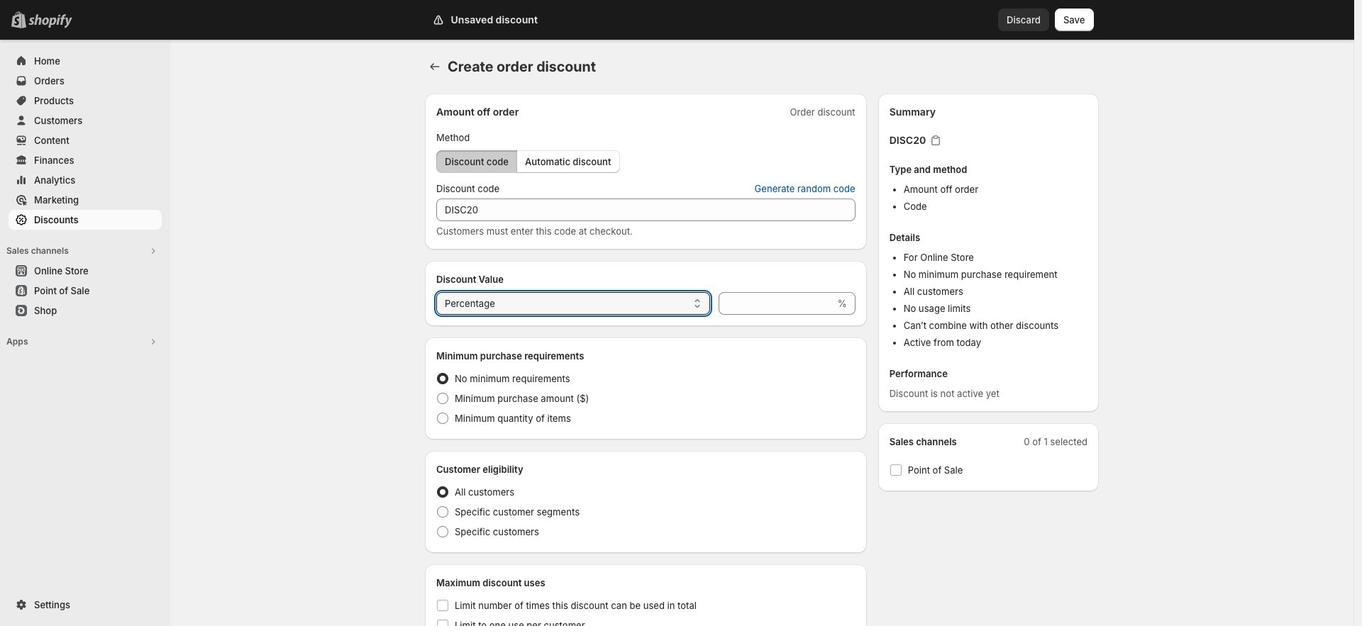 Task type: vqa. For each thing, say whether or not it's contained in the screenshot.
text field
yes



Task type: locate. For each thing, give the bounding box(es) containing it.
None text field
[[436, 199, 855, 221]]

None text field
[[719, 292, 835, 315]]

shopify image
[[28, 14, 72, 28]]



